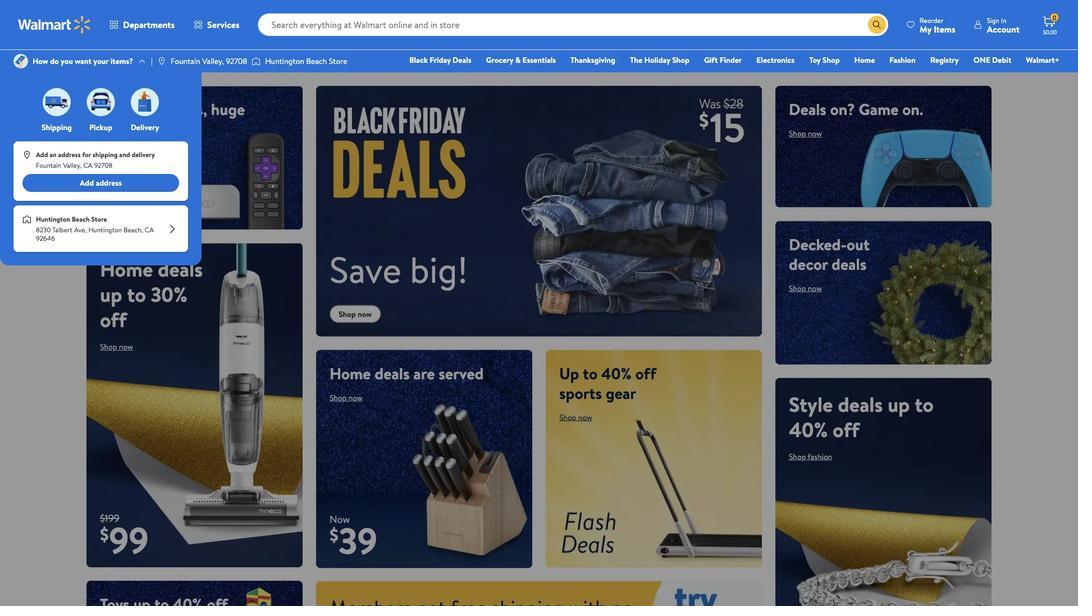 Task type: describe. For each thing, give the bounding box(es) containing it.
clear search field text image
[[855, 20, 864, 29]]

black friday deals link
[[405, 54, 477, 66]]

home deals are served
[[330, 363, 484, 385]]

shop now link for save big!
[[330, 305, 381, 323]]

shop for home deals up to 30% off
[[100, 342, 117, 353]]

add for add an address for shipping and delivery fountain valley, ca 92708
[[36, 150, 48, 160]]

walmart+ link
[[1022, 54, 1065, 66]]

now for decked-out decor deals
[[808, 283, 823, 294]]

my
[[920, 23, 932, 35]]

talbert
[[52, 225, 73, 235]]

shop fashion link
[[790, 452, 833, 462]]

off inside up to 40% off sports gear
[[636, 363, 657, 385]]

sign in account
[[988, 15, 1020, 35]]

services button
[[184, 11, 249, 38]]

one
[[974, 55, 991, 65]]

shop for up to 40% off sports gear
[[560, 412, 577, 423]]

gift
[[705, 55, 718, 65]]

the holiday shop link
[[625, 54, 695, 66]]

shop now link for home deals are served
[[330, 393, 363, 404]]

40% inside style deals up to 40% off
[[790, 416, 828, 444]]

how do you want your items?
[[33, 56, 133, 67]]

huntington beach store
[[265, 56, 348, 67]]

walmart image
[[18, 16, 91, 34]]

now for home deals up to 30% off
[[119, 342, 133, 353]]

high
[[100, 98, 133, 120]]

you
[[61, 56, 73, 67]]

in
[[1002, 15, 1007, 25]]

was dollar $199, now dollar 99 group
[[87, 512, 149, 568]]

now dollar 39 null group
[[316, 513, 378, 569]]

home link
[[850, 54, 881, 66]]

the holiday shop
[[630, 55, 690, 65]]

tech
[[137, 98, 168, 120]]

reorder
[[920, 15, 944, 25]]

off for home deals up to 30% off
[[100, 306, 127, 334]]

save
[[330, 245, 402, 295]]

grocery
[[486, 55, 514, 65]]

ca inside add an address for shipping and delivery fountain valley, ca 92708
[[83, 161, 93, 170]]

shop for decked-out decor deals
[[790, 283, 807, 294]]

sign
[[988, 15, 1000, 25]]

grocery & essentials
[[486, 55, 556, 65]]

shop now for deals on? game on.
[[790, 128, 823, 139]]

$0.00
[[1044, 28, 1058, 36]]

sports
[[560, 382, 602, 404]]

huntington for huntington beach store 8230 talbert ave, huntington beach, ca 92646
[[36, 215, 70, 224]]

shop now for high tech gifts, huge savings
[[100, 148, 133, 159]]

up for home deals up to 30% off
[[100, 281, 122, 309]]

add address
[[80, 178, 122, 189]]

 image for shipping
[[43, 88, 71, 116]]

grocery & essentials link
[[481, 54, 561, 66]]

thanksgiving
[[571, 55, 616, 65]]

deals on? game on.
[[790, 98, 924, 120]]

holiday
[[645, 55, 671, 65]]

&
[[516, 55, 521, 65]]

 image for huntington beach store
[[252, 56, 261, 67]]

Search search field
[[258, 13, 889, 36]]

$199 $ 99
[[100, 512, 149, 565]]

 image for fountain
[[157, 57, 166, 66]]

delivery button
[[129, 85, 161, 133]]

shop for save big!
[[339, 309, 356, 320]]

electronics
[[757, 55, 795, 65]]

black friday deals
[[410, 55, 472, 65]]

to for home
[[127, 281, 146, 309]]

now for up to 40% off sports gear
[[579, 412, 593, 423]]

home for 39
[[330, 363, 371, 385]]

the
[[630, 55, 643, 65]]

add for add address
[[80, 178, 94, 189]]

on.
[[903, 98, 924, 120]]

0
[[1053, 13, 1057, 22]]

now for save big!
[[358, 309, 372, 320]]

39
[[339, 516, 378, 566]]

shipping
[[93, 150, 118, 160]]

shop now link for high tech gifts, huge savings
[[100, 148, 133, 159]]

beach,
[[124, 225, 143, 235]]

shop now for decked-out decor deals
[[790, 283, 823, 294]]

gear
[[606, 382, 637, 404]]

home deals up to 30% off
[[100, 255, 203, 334]]

items
[[934, 23, 956, 35]]

deals for style deals up to 40% off
[[838, 391, 884, 419]]

fashion
[[808, 452, 833, 462]]

huntington beach store 8230 talbert ave, huntington beach, ca 92646
[[36, 215, 154, 243]]

92646
[[36, 234, 55, 243]]

pickup button
[[85, 85, 117, 133]]

decked-out decor deals
[[790, 234, 870, 275]]

2 vertical spatial huntington
[[88, 225, 122, 235]]

deals for home deals are served
[[375, 363, 410, 385]]

deals inside black friday deals link
[[453, 55, 472, 65]]

fashion link
[[885, 54, 921, 66]]

shipping button
[[40, 85, 73, 133]]

your
[[93, 56, 109, 67]]

up to 40% off sports gear
[[560, 363, 657, 404]]

services
[[207, 19, 240, 31]]

8230
[[36, 225, 51, 235]]

and
[[119, 150, 130, 160]]

high tech gifts, huge savings
[[100, 98, 245, 140]]

shop now for save big!
[[339, 309, 372, 320]]

add an address for shipping and delivery fountain valley, ca 92708
[[36, 150, 155, 170]]

style
[[790, 391, 834, 419]]

shop now link for home deals up to 30% off
[[100, 342, 133, 353]]

now $ 39
[[330, 513, 378, 566]]

add address button
[[22, 174, 179, 192]]

30%
[[151, 281, 188, 309]]

40% inside up to 40% off sports gear
[[602, 363, 632, 385]]

home for 99
[[100, 255, 153, 283]]

are
[[414, 363, 435, 385]]

reorder my items
[[920, 15, 956, 35]]

address inside add an address for shipping and delivery fountain valley, ca 92708
[[58, 150, 81, 160]]

to inside up to 40% off sports gear
[[583, 363, 598, 385]]

out
[[847, 234, 870, 255]]

fountain inside add an address for shipping and delivery fountain valley, ca 92708
[[36, 161, 61, 170]]

big!
[[410, 245, 468, 295]]



Task type: locate. For each thing, give the bounding box(es) containing it.
decor
[[790, 253, 828, 275]]

electronics link
[[752, 54, 800, 66]]

shop fashion
[[790, 452, 833, 462]]

shop for style deals up to 40% off
[[790, 452, 807, 462]]

0 horizontal spatial 40%
[[602, 363, 632, 385]]

shop now for home deals are served
[[330, 393, 363, 404]]

toy shop
[[810, 55, 840, 65]]

game
[[859, 98, 899, 120]]

deals for home deals up to 30% off
[[158, 255, 203, 283]]

shop for home deals are served
[[330, 393, 347, 404]]

off inside style deals up to 40% off
[[833, 416, 860, 444]]

$ inside $199 $ 99
[[100, 522, 109, 547]]

deals left on?
[[790, 98, 827, 120]]

beach for huntington beach store 8230 talbert ave, huntington beach, ca 92646
[[72, 215, 90, 224]]

 image inside pickup button
[[87, 88, 115, 116]]

deals
[[453, 55, 472, 65], [790, 98, 827, 120]]

to inside style deals up to 40% off
[[915, 391, 934, 419]]

$ for 99
[[100, 522, 109, 547]]

off for style deals up to 40% off
[[833, 416, 860, 444]]

0 vertical spatial deals
[[453, 55, 472, 65]]

40% up shop fashion link
[[790, 416, 828, 444]]

1 vertical spatial 40%
[[790, 416, 828, 444]]

home
[[855, 55, 876, 65], [100, 255, 153, 283], [330, 363, 371, 385]]

address right 'an'
[[58, 150, 81, 160]]

add inside add an address for shipping and delivery fountain valley, ca 92708
[[36, 150, 48, 160]]

Walmart Site-Wide search field
[[258, 13, 889, 36]]

to inside home deals up to 30% off
[[127, 281, 146, 309]]

savings
[[100, 118, 150, 140]]

shipping
[[42, 122, 72, 133]]

1 horizontal spatial add
[[80, 178, 94, 189]]

debit
[[993, 55, 1012, 65]]

0 horizontal spatial off
[[100, 306, 127, 334]]

1 vertical spatial add
[[80, 178, 94, 189]]

1 horizontal spatial to
[[583, 363, 598, 385]]

delivery
[[131, 122, 159, 133]]

deals inside home deals up to 30% off
[[158, 255, 203, 283]]

92708 inside add an address for shipping and delivery fountain valley, ca 92708
[[94, 161, 112, 170]]

1 vertical spatial ca
[[145, 225, 154, 235]]

one debit
[[974, 55, 1012, 65]]

up inside home deals up to 30% off
[[100, 281, 122, 309]]

shop for high tech gifts, huge savings
[[100, 148, 117, 159]]

home inside home deals up to 30% off
[[100, 255, 153, 283]]

$ for 39
[[330, 523, 339, 548]]

up
[[100, 281, 122, 309], [888, 391, 911, 419]]

0 horizontal spatial add
[[36, 150, 48, 160]]

home inside 'home' link
[[855, 55, 876, 65]]

1 vertical spatial deals
[[790, 98, 827, 120]]

up
[[560, 363, 580, 385]]

99
[[109, 515, 149, 565]]

want
[[75, 56, 92, 67]]

fountain down 'an'
[[36, 161, 61, 170]]

0 vertical spatial off
[[100, 306, 127, 334]]

now for high tech gifts, huge savings
[[119, 148, 133, 159]]

 image inside shipping button
[[43, 88, 71, 116]]

0 horizontal spatial ca
[[83, 161, 93, 170]]

 image for delivery
[[131, 88, 159, 116]]

0 horizontal spatial home
[[100, 255, 153, 283]]

 image
[[252, 56, 261, 67], [43, 88, 71, 116], [87, 88, 115, 116], [131, 88, 159, 116], [22, 215, 31, 224]]

account
[[988, 23, 1020, 35]]

gift finder link
[[700, 54, 748, 66]]

gift finder
[[705, 55, 742, 65]]

0 horizontal spatial up
[[100, 281, 122, 309]]

0 vertical spatial beach
[[306, 56, 327, 67]]

ave,
[[74, 225, 87, 235]]

0 vertical spatial fountain
[[171, 56, 200, 67]]

$ inside now $ 39
[[330, 523, 339, 548]]

0 horizontal spatial beach
[[72, 215, 90, 224]]

do
[[50, 56, 59, 67]]

store for huntington beach store 8230 talbert ave, huntington beach, ca 92646
[[91, 215, 107, 224]]

92708 down services
[[226, 56, 247, 67]]

2 horizontal spatial to
[[915, 391, 934, 419]]

1 horizontal spatial $
[[330, 523, 339, 548]]

up inside style deals up to 40% off
[[888, 391, 911, 419]]

0 vertical spatial to
[[127, 281, 146, 309]]

shop now
[[790, 128, 823, 139], [100, 148, 133, 159], [790, 283, 823, 294], [339, 309, 372, 320], [100, 342, 133, 353], [330, 393, 363, 404], [560, 412, 593, 423]]

 image for pickup
[[87, 88, 115, 116]]

deals inside style deals up to 40% off
[[838, 391, 884, 419]]

shop now for up to 40% off sports gear
[[560, 412, 593, 423]]

delivery
[[132, 150, 155, 160]]

 image inside 'delivery' button
[[131, 88, 159, 116]]

address inside the add address button
[[96, 178, 122, 189]]

for
[[82, 150, 91, 160]]

1 horizontal spatial huntington
[[88, 225, 122, 235]]

beach
[[306, 56, 327, 67], [72, 215, 90, 224]]

2 vertical spatial home
[[330, 363, 371, 385]]

departments button
[[100, 11, 184, 38]]

92708
[[226, 56, 247, 67], [94, 161, 112, 170]]

shop now for home deals up to 30% off
[[100, 342, 133, 353]]

up for style deals up to 40% off
[[888, 391, 911, 419]]

1 vertical spatial home
[[100, 255, 153, 283]]

0 horizontal spatial huntington
[[36, 215, 70, 224]]

ca down the for
[[83, 161, 93, 170]]

1 horizontal spatial beach
[[306, 56, 327, 67]]

store
[[329, 56, 348, 67], [91, 215, 107, 224]]

1 horizontal spatial off
[[636, 363, 657, 385]]

0 horizontal spatial to
[[127, 281, 146, 309]]

 image right | at top left
[[157, 57, 166, 66]]

1 vertical spatial valley,
[[63, 161, 82, 170]]

address
[[58, 150, 81, 160], [96, 178, 122, 189]]

add down add an address for shipping and delivery fountain valley, ca 92708
[[80, 178, 94, 189]]

served
[[439, 363, 484, 385]]

shop now link for decked-out decor deals
[[790, 283, 823, 294]]

off inside home deals up to 30% off
[[100, 306, 127, 334]]

0 vertical spatial address
[[58, 150, 81, 160]]

black
[[410, 55, 428, 65]]

search icon image
[[873, 20, 882, 29]]

1 horizontal spatial ca
[[145, 225, 154, 235]]

1 horizontal spatial up
[[888, 391, 911, 419]]

pickup
[[89, 122, 112, 133]]

 image left how on the left top of the page
[[13, 54, 28, 69]]

huge
[[211, 98, 245, 120]]

1 horizontal spatial valley,
[[202, 56, 224, 67]]

0 vertical spatial huntington
[[265, 56, 304, 67]]

40% right up
[[602, 363, 632, 385]]

add inside button
[[80, 178, 94, 189]]

off
[[100, 306, 127, 334], [636, 363, 657, 385], [833, 416, 860, 444]]

departments
[[123, 19, 175, 31]]

toy
[[810, 55, 821, 65]]

 image left 'an'
[[22, 151, 31, 160]]

valley,
[[202, 56, 224, 67], [63, 161, 82, 170]]

now for home deals are served
[[349, 393, 363, 404]]

add
[[36, 150, 48, 160], [80, 178, 94, 189]]

huntington
[[265, 56, 304, 67], [36, 215, 70, 224], [88, 225, 122, 235]]

one debit link
[[969, 54, 1017, 66]]

store inside huntington beach store 8230 talbert ave, huntington beach, ca 92646
[[91, 215, 107, 224]]

$199
[[100, 512, 119, 526]]

add left 'an'
[[36, 150, 48, 160]]

valley, up add address
[[63, 161, 82, 170]]

0 horizontal spatial store
[[91, 215, 107, 224]]

shop
[[673, 55, 690, 65], [823, 55, 840, 65], [790, 128, 807, 139], [100, 148, 117, 159], [790, 283, 807, 294], [339, 309, 356, 320], [100, 342, 117, 353], [330, 393, 347, 404], [560, 412, 577, 423], [790, 452, 807, 462]]

deals inside "decked-out decor deals"
[[832, 253, 867, 275]]

shop now link for deals on? game on.
[[790, 128, 823, 139]]

now
[[330, 513, 350, 527]]

0 vertical spatial up
[[100, 281, 122, 309]]

1 horizontal spatial home
[[330, 363, 371, 385]]

ca inside huntington beach store 8230 talbert ave, huntington beach, ca 92646
[[145, 225, 154, 235]]

1 horizontal spatial store
[[329, 56, 348, 67]]

0 horizontal spatial 92708
[[94, 161, 112, 170]]

beach inside huntington beach store 8230 talbert ave, huntington beach, ca 92646
[[72, 215, 90, 224]]

0 vertical spatial ca
[[83, 161, 93, 170]]

2 horizontal spatial off
[[833, 416, 860, 444]]

1 horizontal spatial address
[[96, 178, 122, 189]]

huntington for huntington beach store
[[265, 56, 304, 67]]

ca right the beach,
[[145, 225, 154, 235]]

1 vertical spatial up
[[888, 391, 911, 419]]

thanksgiving link
[[566, 54, 621, 66]]

1 horizontal spatial fountain
[[171, 56, 200, 67]]

save big!
[[330, 245, 468, 295]]

1 vertical spatial beach
[[72, 215, 90, 224]]

0 vertical spatial store
[[329, 56, 348, 67]]

2 vertical spatial off
[[833, 416, 860, 444]]

$
[[100, 522, 109, 547], [330, 523, 339, 548]]

decked-
[[790, 234, 847, 255]]

2 horizontal spatial huntington
[[265, 56, 304, 67]]

1 horizontal spatial 40%
[[790, 416, 828, 444]]

1 vertical spatial address
[[96, 178, 122, 189]]

how
[[33, 56, 48, 67]]

0 horizontal spatial valley,
[[63, 161, 82, 170]]

deals right 'friday'
[[453, 55, 472, 65]]

fountain
[[171, 56, 200, 67], [36, 161, 61, 170]]

fountain valley, 92708
[[171, 56, 247, 67]]

1 vertical spatial fountain
[[36, 161, 61, 170]]

valley, down services popup button
[[202, 56, 224, 67]]

essentials
[[523, 55, 556, 65]]

1 vertical spatial to
[[583, 363, 598, 385]]

store for huntington beach store
[[329, 56, 348, 67]]

shop for deals on? game on.
[[790, 128, 807, 139]]

registry
[[931, 55, 960, 65]]

2 horizontal spatial home
[[855, 55, 876, 65]]

address down add an address for shipping and delivery fountain valley, ca 92708
[[96, 178, 122, 189]]

0 vertical spatial valley,
[[202, 56, 224, 67]]

fountain right | at top left
[[171, 56, 200, 67]]

finder
[[720, 55, 742, 65]]

2 vertical spatial to
[[915, 391, 934, 419]]

on?
[[831, 98, 856, 120]]

1 vertical spatial huntington
[[36, 215, 70, 224]]

92708 down shipping
[[94, 161, 112, 170]]

1 horizontal spatial deals
[[790, 98, 827, 120]]

items?
[[111, 56, 133, 67]]

gifts,
[[171, 98, 207, 120]]

1 vertical spatial store
[[91, 215, 107, 224]]

1 vertical spatial off
[[636, 363, 657, 385]]

0 horizontal spatial deals
[[453, 55, 472, 65]]

shop now link
[[790, 128, 823, 139], [100, 148, 133, 159], [790, 283, 823, 294], [330, 305, 381, 323], [100, 342, 133, 353], [330, 393, 363, 404], [560, 412, 593, 423]]

40%
[[602, 363, 632, 385], [790, 416, 828, 444]]

 image for how
[[13, 54, 28, 69]]

0 horizontal spatial $
[[100, 522, 109, 547]]

shop now link for up to 40% off sports gear
[[560, 412, 593, 423]]

0 horizontal spatial fountain
[[36, 161, 61, 170]]

to for style
[[915, 391, 934, 419]]

0 vertical spatial add
[[36, 150, 48, 160]]

0 vertical spatial 40%
[[602, 363, 632, 385]]

registry link
[[926, 54, 965, 66]]

1 horizontal spatial 92708
[[226, 56, 247, 67]]

0 vertical spatial home
[[855, 55, 876, 65]]

|
[[151, 56, 153, 67]]

0 horizontal spatial address
[[58, 150, 81, 160]]

style deals up to 40% off
[[790, 391, 934, 444]]

1 vertical spatial 92708
[[94, 161, 112, 170]]

valley, inside add an address for shipping and delivery fountain valley, ca 92708
[[63, 161, 82, 170]]

toy shop link
[[805, 54, 845, 66]]

 image
[[13, 54, 28, 69], [157, 57, 166, 66], [22, 151, 31, 160]]

0 vertical spatial 92708
[[226, 56, 247, 67]]

beach for huntington beach store
[[306, 56, 327, 67]]

now for deals on? game on.
[[808, 128, 823, 139]]



Task type: vqa. For each thing, say whether or not it's contained in the screenshot.
My items link
no



